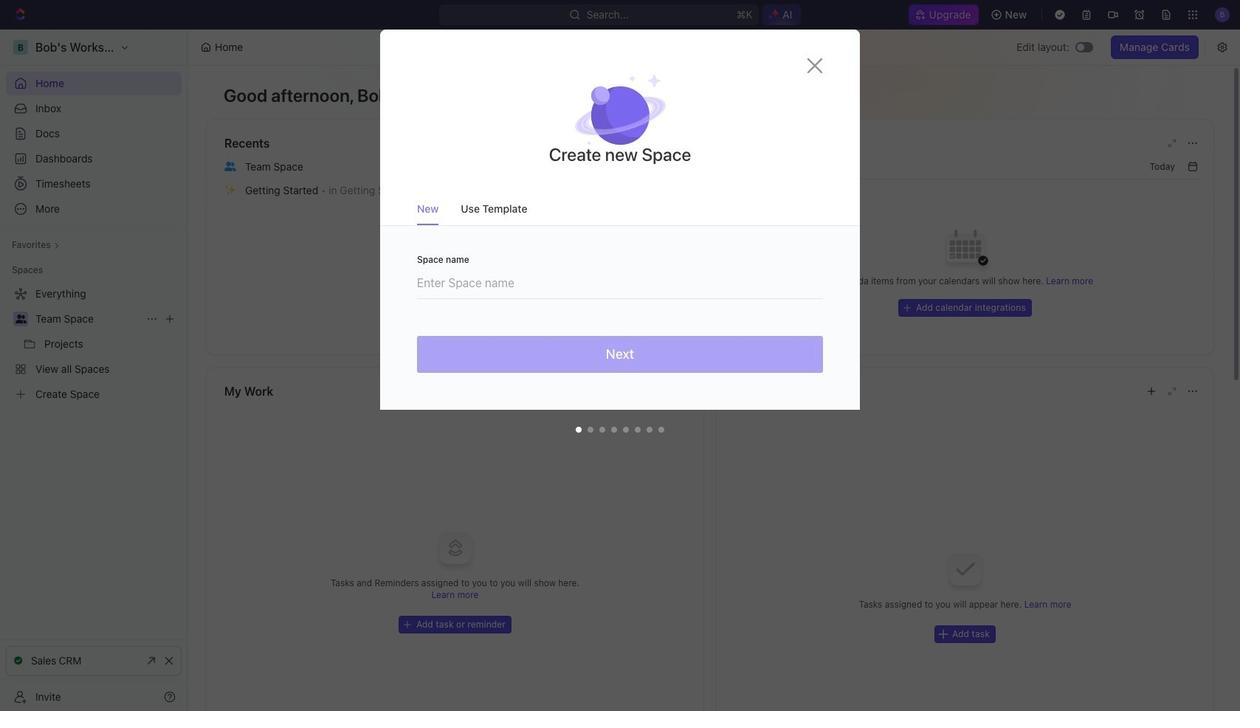 Task type: vqa. For each thing, say whether or not it's contained in the screenshot.
'Teams'
no



Task type: describe. For each thing, give the bounding box(es) containing it.
sidebar navigation
[[0, 30, 188, 711]]

1 horizontal spatial user group image
[[224, 162, 236, 171]]



Task type: locate. For each thing, give the bounding box(es) containing it.
0 vertical spatial user group image
[[224, 162, 236, 171]]

1 vertical spatial user group image
[[15, 315, 26, 323]]

Enter Space na﻿me text field
[[417, 264, 823, 298]]

dialog
[[380, 30, 860, 447]]

0 horizontal spatial user group image
[[15, 315, 26, 323]]

user group image inside the sidebar navigation
[[15, 315, 26, 323]]

user group image
[[224, 162, 236, 171], [15, 315, 26, 323]]



